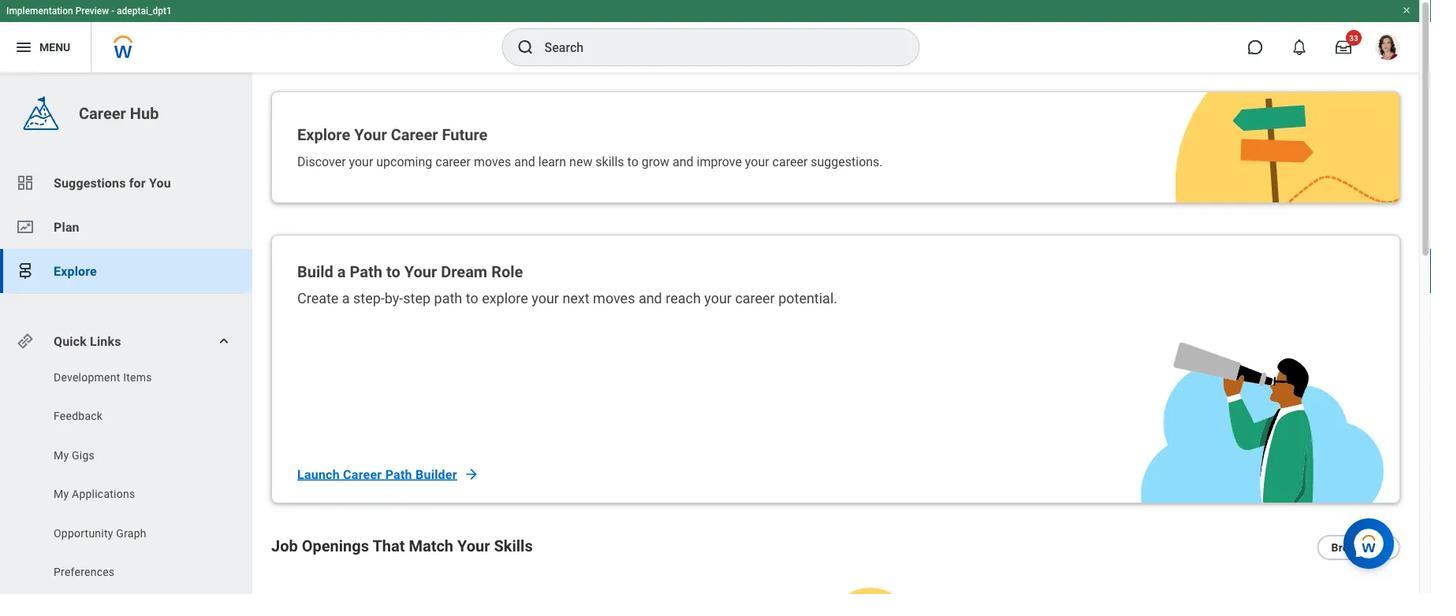 Task type: describe. For each thing, give the bounding box(es) containing it.
build
[[297, 263, 333, 281]]

my gigs
[[54, 449, 95, 462]]

all
[[1373, 542, 1386, 555]]

preview
[[75, 6, 109, 17]]

explore your career future
[[297, 125, 488, 144]]

browse all link
[[1317, 535, 1401, 561]]

path for a
[[350, 263, 382, 281]]

create
[[297, 291, 339, 307]]

quick links
[[54, 334, 121, 349]]

menu banner
[[0, 0, 1420, 73]]

create a step-by-step path to explore your next moves and reach your career potential.
[[297, 291, 838, 307]]

my for my gigs
[[54, 449, 69, 462]]

graph
[[116, 527, 146, 540]]

development items
[[54, 371, 152, 384]]

suggestions.
[[811, 154, 883, 169]]

explore for explore
[[54, 264, 97, 279]]

a for create
[[342, 291, 350, 307]]

links
[[90, 334, 121, 349]]

notifications large image
[[1292, 39, 1308, 55]]

0 horizontal spatial to
[[386, 263, 400, 281]]

0 horizontal spatial and
[[514, 154, 535, 169]]

adeptai_dpt1
[[117, 6, 172, 17]]

2 vertical spatial to
[[466, 291, 478, 307]]

launch career path builder button
[[297, 459, 479, 491]]

menu
[[39, 41, 70, 54]]

career hub
[[79, 104, 159, 123]]

0 horizontal spatial your
[[354, 125, 387, 144]]

for
[[129, 175, 146, 190]]

and for moves
[[639, 291, 662, 307]]

33
[[1350, 33, 1359, 43]]

my applications
[[54, 488, 135, 501]]

career for create a step-by-step path to explore your next moves and reach your career potential.
[[735, 291, 775, 307]]

new
[[569, 154, 593, 169]]

skills
[[494, 537, 533, 556]]

justify image
[[14, 38, 33, 57]]

you
[[149, 175, 171, 190]]

chevron up small image
[[216, 334, 232, 349]]

your right discover
[[349, 154, 373, 169]]

my gigs link
[[52, 448, 214, 464]]

step
[[403, 291, 431, 307]]

path for career
[[385, 467, 412, 482]]

my applications link
[[52, 487, 214, 503]]

openings
[[302, 537, 369, 556]]

launch career path builder
[[297, 467, 457, 482]]

your right improve
[[745, 154, 769, 169]]

career for discover your upcoming career moves and learn new skills to grow and improve your career suggestions.
[[773, 154, 808, 169]]

improve
[[697, 154, 742, 169]]

timeline milestone image
[[16, 262, 35, 281]]

future
[[442, 125, 488, 144]]

opportunity graph link
[[52, 526, 214, 542]]

applications
[[72, 488, 135, 501]]

implementation preview -   adeptai_dpt1
[[6, 6, 172, 17]]

opportunity
[[54, 527, 113, 540]]

launch
[[297, 467, 340, 482]]

search image
[[516, 38, 535, 57]]

reach
[[666, 291, 701, 307]]

quick
[[54, 334, 87, 349]]

your left next
[[532, 291, 559, 307]]

your for match
[[457, 537, 490, 556]]

items
[[123, 371, 152, 384]]



Task type: locate. For each thing, give the bounding box(es) containing it.
1 vertical spatial moves
[[593, 291, 635, 307]]

1 horizontal spatial your
[[404, 263, 437, 281]]

moves right next
[[593, 291, 635, 307]]

career right launch
[[343, 467, 382, 482]]

1 horizontal spatial to
[[466, 291, 478, 307]]

job
[[271, 537, 298, 556]]

discover
[[297, 154, 346, 169]]

your
[[354, 125, 387, 144], [404, 263, 437, 281], [457, 537, 490, 556]]

suggestions
[[54, 175, 126, 190]]

0 vertical spatial path
[[350, 263, 382, 281]]

1 vertical spatial explore
[[54, 264, 97, 279]]

browse all
[[1332, 542, 1386, 555]]

explore up discover
[[297, 125, 350, 144]]

your up the upcoming
[[354, 125, 387, 144]]

path up step-
[[350, 263, 382, 281]]

2 horizontal spatial and
[[673, 154, 694, 169]]

-
[[111, 6, 114, 17]]

career
[[79, 104, 126, 123], [391, 125, 438, 144], [343, 467, 382, 482]]

Search Workday  search field
[[545, 30, 887, 65]]

career left 'potential.'
[[735, 291, 775, 307]]

1 my from the top
[[54, 449, 69, 462]]

explore
[[297, 125, 350, 144], [54, 264, 97, 279]]

path
[[350, 263, 382, 281], [385, 467, 412, 482]]

plan
[[54, 220, 79, 235]]

my left gigs
[[54, 449, 69, 462]]

33 button
[[1327, 30, 1362, 65]]

2 horizontal spatial career
[[391, 125, 438, 144]]

gigs
[[72, 449, 95, 462]]

browse
[[1332, 542, 1370, 555]]

my
[[54, 449, 69, 462], [54, 488, 69, 501]]

by-
[[385, 291, 403, 307]]

plan link
[[0, 205, 252, 249]]

menu button
[[0, 22, 91, 73]]

career up the upcoming
[[391, 125, 438, 144]]

upcoming
[[376, 154, 432, 169]]

my down my gigs at the bottom left of page
[[54, 488, 69, 501]]

1 list from the top
[[0, 161, 252, 293]]

development
[[54, 371, 120, 384]]

0 vertical spatial career
[[79, 104, 126, 123]]

skills
[[596, 154, 624, 169]]

that
[[373, 537, 405, 556]]

a left step-
[[342, 291, 350, 307]]

builder
[[416, 467, 457, 482]]

0 vertical spatial explore
[[297, 125, 350, 144]]

your
[[349, 154, 373, 169], [745, 154, 769, 169], [532, 291, 559, 307], [704, 291, 732, 307]]

a right build
[[337, 263, 346, 281]]

build a path to your dream role
[[297, 263, 523, 281]]

explore down "plan"
[[54, 264, 97, 279]]

1 vertical spatial your
[[404, 263, 437, 281]]

1 horizontal spatial moves
[[593, 291, 635, 307]]

and for grow
[[673, 154, 694, 169]]

1 horizontal spatial path
[[385, 467, 412, 482]]

dashboard image
[[16, 174, 35, 192]]

0 vertical spatial to
[[627, 154, 639, 169]]

your right reach
[[704, 291, 732, 307]]

0 vertical spatial list
[[0, 161, 252, 293]]

explore for explore your career future
[[297, 125, 350, 144]]

list containing development items
[[0, 370, 252, 595]]

path
[[434, 291, 462, 307]]

to right path
[[466, 291, 478, 307]]

your up step
[[404, 263, 437, 281]]

implementation
[[6, 6, 73, 17]]

path inside launch career path builder button
[[385, 467, 412, 482]]

2 list from the top
[[0, 370, 252, 595]]

moves down 'future'
[[474, 154, 511, 169]]

dream
[[441, 263, 488, 281]]

to up 'by-'
[[386, 263, 400, 281]]

onboarding home image
[[16, 218, 35, 237]]

1 vertical spatial to
[[386, 263, 400, 281]]

and
[[514, 154, 535, 169], [673, 154, 694, 169], [639, 291, 662, 307]]

1 vertical spatial list
[[0, 370, 252, 595]]

1 vertical spatial path
[[385, 467, 412, 482]]

your left skills
[[457, 537, 490, 556]]

0 vertical spatial moves
[[474, 154, 511, 169]]

my for my applications
[[54, 488, 69, 501]]

your for to
[[404, 263, 437, 281]]

0 horizontal spatial career
[[79, 104, 126, 123]]

grow
[[642, 154, 670, 169]]

2 vertical spatial career
[[343, 467, 382, 482]]

0 horizontal spatial path
[[350, 263, 382, 281]]

explore link
[[0, 249, 252, 293]]

profile logan mcneil image
[[1375, 35, 1401, 63]]

feedback link
[[52, 409, 214, 425]]

feedback
[[54, 410, 103, 423]]

hub
[[130, 104, 159, 123]]

to left the grow
[[627, 154, 639, 169]]

link image
[[16, 332, 35, 351]]

0 vertical spatial your
[[354, 125, 387, 144]]

1 horizontal spatial explore
[[297, 125, 350, 144]]

list
[[0, 161, 252, 293], [0, 370, 252, 595]]

career left suggestions.
[[773, 154, 808, 169]]

to
[[627, 154, 639, 169], [386, 263, 400, 281], [466, 291, 478, 307]]

2 horizontal spatial your
[[457, 537, 490, 556]]

career inside launch career path builder button
[[343, 467, 382, 482]]

and right the grow
[[673, 154, 694, 169]]

a
[[337, 263, 346, 281], [342, 291, 350, 307]]

0 horizontal spatial moves
[[474, 154, 511, 169]]

path left builder
[[385, 467, 412, 482]]

step-
[[353, 291, 385, 307]]

opportunity graph
[[54, 527, 146, 540]]

career
[[436, 154, 471, 169], [773, 154, 808, 169], [735, 291, 775, 307]]

and left reach
[[639, 291, 662, 307]]

2 horizontal spatial to
[[627, 154, 639, 169]]

a for build
[[337, 263, 346, 281]]

close environment banner image
[[1402, 6, 1412, 15]]

0 vertical spatial my
[[54, 449, 69, 462]]

next
[[563, 291, 590, 307]]

2 vertical spatial your
[[457, 537, 490, 556]]

suggestions for you link
[[0, 161, 252, 205]]

and left learn
[[514, 154, 535, 169]]

quick links element
[[16, 326, 240, 357]]

potential.
[[779, 291, 838, 307]]

match
[[409, 537, 454, 556]]

1 vertical spatial my
[[54, 488, 69, 501]]

preferences
[[54, 566, 115, 579]]

arrow right image
[[464, 467, 479, 483]]

moves
[[474, 154, 511, 169], [593, 291, 635, 307]]

2 my from the top
[[54, 488, 69, 501]]

preferences link
[[52, 565, 214, 581]]

suggestions for you
[[54, 175, 171, 190]]

0 vertical spatial a
[[337, 263, 346, 281]]

1 horizontal spatial and
[[639, 291, 662, 307]]

launch career path builder icon image
[[1141, 343, 1384, 503]]

1 vertical spatial a
[[342, 291, 350, 307]]

learn
[[538, 154, 566, 169]]

role
[[491, 263, 523, 281]]

career down 'future'
[[436, 154, 471, 169]]

discover your upcoming career moves and learn new skills to grow and improve your career suggestions.
[[297, 154, 883, 169]]

career left hub
[[79, 104, 126, 123]]

list containing suggestions for you
[[0, 161, 252, 293]]

job openings that match your skills
[[271, 537, 533, 556]]

1 horizontal spatial career
[[343, 467, 382, 482]]

0 horizontal spatial explore
[[54, 264, 97, 279]]

development items link
[[52, 370, 214, 386]]

inbox large image
[[1336, 39, 1352, 55]]

1 vertical spatial career
[[391, 125, 438, 144]]

explore
[[482, 291, 528, 307]]



Task type: vqa. For each thing, say whether or not it's contained in the screenshot.
Browse All 'link'
yes



